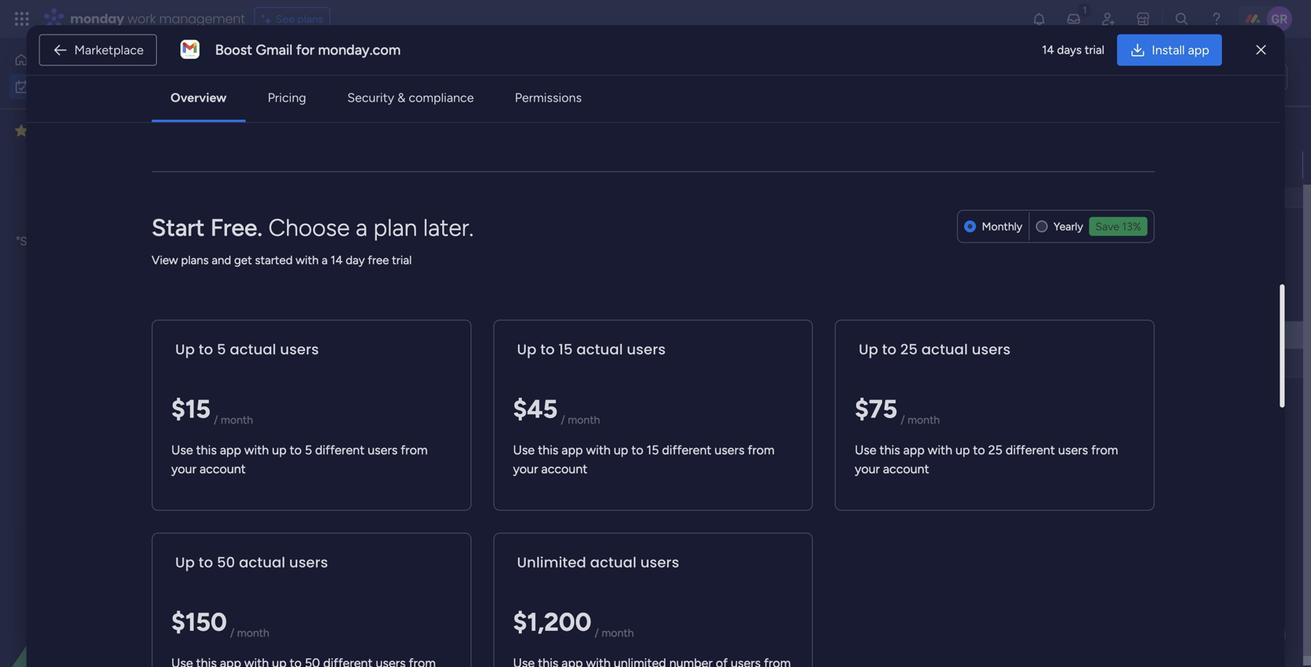 Task type: describe. For each thing, give the bounding box(es) containing it.
from for $45
[[748, 443, 775, 458]]

from for $75
[[1092, 443, 1118, 458]]

$15 / month
[[171, 394, 253, 427]]

different for $75
[[1006, 443, 1055, 458]]

to
[[1236, 71, 1248, 84]]

can
[[166, 235, 185, 249]]

date
[[338, 524, 371, 544]]

this for $15
[[196, 443, 217, 458]]

permissions button
[[502, 82, 595, 114]]

yearly
[[1054, 220, 1083, 233]]

choose
[[268, 214, 350, 242]]

see plans button
[[254, 7, 331, 31]]

overview button
[[158, 82, 239, 114]]

without a date / 0 items
[[265, 524, 423, 544]]

management for task 1
[[839, 160, 904, 173]]

up to 50 actual users
[[175, 553, 328, 573]]

select product image
[[14, 11, 30, 27]]

free.
[[210, 214, 263, 242]]

1
[[280, 159, 284, 172]]

unlimited actual users
[[517, 553, 679, 573]]

do
[[1251, 71, 1264, 84]]

favorites button
[[11, 118, 154, 144]]

different for $15
[[315, 443, 365, 458]]

14 days trial
[[1042, 43, 1105, 57]]

actual for $150
[[239, 553, 285, 573]]

your for $75
[[855, 462, 880, 477]]

up for $75
[[956, 443, 970, 458]]

no favorite boards yet "star" any board so that you can easily access it later
[[16, 217, 185, 267]]

with for $75
[[928, 443, 953, 458]]

use this app with up to 25 different users from your account
[[855, 443, 1118, 477]]

1 vertical spatial a
[[322, 253, 328, 268]]

to inside the use this app with up to 15 different users from your account
[[632, 443, 644, 458]]

month for $1,200
[[602, 627, 634, 640]]

1 image
[[1078, 1, 1092, 19]]

0 vertical spatial 15
[[559, 340, 573, 360]]

pricing
[[268, 90, 306, 105]]

any
[[48, 235, 67, 249]]

month for $15
[[221, 413, 253, 427]]

items inside today / 0 items
[[334, 244, 361, 257]]

install app
[[1152, 43, 1210, 58]]

see plans
[[276, 12, 323, 26]]

0 horizontal spatial trial
[[392, 253, 412, 268]]

board
[[70, 235, 101, 249]]

$75
[[855, 394, 898, 424]]

0 vertical spatial a
[[356, 214, 368, 242]]

item
[[290, 357, 312, 371]]

up for $15
[[272, 443, 287, 458]]

my
[[233, 60, 269, 95]]

access
[[80, 252, 117, 267]]

and
[[212, 253, 231, 268]]

project management link for task 1
[[798, 152, 944, 179]]

$45
[[513, 394, 558, 424]]

management
[[159, 10, 245, 28]]

task
[[256, 159, 277, 172]]

pricing button
[[255, 82, 319, 114]]

$150 / month
[[171, 607, 269, 640]]

search everything image
[[1174, 11, 1190, 27]]

up for $45
[[517, 340, 537, 360]]

invite members image
[[1101, 11, 1117, 27]]

project for project
[[800, 330, 836, 344]]

use for $15
[[171, 443, 193, 458]]

2 vertical spatial a
[[325, 524, 334, 544]]

"star"
[[16, 235, 45, 249]]

monday.com
[[318, 41, 401, 58]]

up for $150
[[175, 553, 195, 573]]

users inside the use this app with up to 15 different users from your account
[[715, 443, 745, 458]]

$1,200 / month
[[513, 607, 634, 640]]

items inside without a date / 0 items
[[396, 528, 423, 541]]

actual for $75
[[922, 340, 968, 360]]

list
[[1266, 71, 1281, 84]]

overview
[[171, 90, 227, 105]]

view plans and get started with a 14 day free trial
[[152, 253, 412, 268]]

save 13%
[[1096, 220, 1142, 233]]

help image
[[1209, 11, 1225, 27]]

23
[[1107, 159, 1119, 172]]

see
[[276, 12, 295, 26]]

task 1
[[256, 159, 284, 172]]

gmail
[[256, 41, 293, 58]]

application logo image
[[177, 37, 203, 63]]

monthly
[[982, 220, 1023, 233]]

with for $15
[[244, 443, 269, 458]]

to inside the use this app with up to 25 different users from your account
[[973, 443, 985, 458]]

start
[[152, 214, 205, 242]]

plans for view
[[181, 253, 209, 268]]

jan
[[1089, 159, 1105, 172]]

monday marketplace image
[[1136, 11, 1151, 27]]

app for $15
[[220, 443, 241, 458]]

free
[[368, 253, 389, 268]]

monday work management
[[70, 10, 245, 28]]

$75 / month
[[855, 394, 940, 427]]

save
[[1096, 220, 1120, 233]]

start free. choose a plan later.
[[152, 214, 474, 242]]

management for project
[[839, 330, 904, 344]]

without
[[265, 524, 321, 544]]

this for $75
[[880, 443, 900, 458]]

boards
[[104, 217, 141, 231]]

13%
[[1122, 220, 1142, 233]]

app for $45
[[562, 443, 583, 458]]

from for $15
[[401, 443, 428, 458]]

$15
[[171, 394, 211, 424]]

notifications image
[[1031, 11, 1047, 27]]

different for $45
[[662, 443, 712, 458]]

up to 5 actual users
[[175, 340, 319, 360]]

security & compliance button
[[335, 82, 487, 114]]

for
[[296, 41, 315, 58]]

actual right the unlimited
[[590, 553, 637, 573]]

compliance
[[409, 90, 474, 105]]

easily
[[48, 252, 77, 267]]

jan 23
[[1089, 159, 1119, 172]]

0 inside without a date / 0 items
[[386, 528, 393, 541]]

dapulse x slim image
[[1257, 41, 1266, 60]]

1 horizontal spatial trial
[[1085, 43, 1105, 57]]

days
[[1057, 43, 1082, 57]]



Task type: vqa. For each thing, say whether or not it's contained in the screenshot.
Workspace icon
no



Task type: locate. For each thing, give the bounding box(es) containing it.
items right date
[[396, 528, 423, 541]]

1 management from the top
[[839, 160, 904, 173]]

1 horizontal spatial from
[[748, 443, 775, 458]]

0 vertical spatial trial
[[1085, 43, 1105, 57]]

1 vertical spatial 0
[[386, 528, 393, 541]]

up up $45
[[517, 340, 537, 360]]

0 horizontal spatial use
[[171, 443, 193, 458]]

plans right see
[[297, 12, 323, 26]]

1 vertical spatial 14
[[331, 253, 343, 268]]

actual
[[230, 340, 276, 360], [577, 340, 623, 360], [922, 340, 968, 360], [239, 553, 285, 573], [590, 553, 637, 573]]

1 horizontal spatial use
[[513, 443, 535, 458]]

1 horizontal spatial 15
[[647, 443, 659, 458]]

account down $45 / month
[[541, 462, 588, 477]]

different inside the use this app with up to 25 different users from your account
[[1006, 443, 1055, 458]]

use inside use this app with up to 5 different users from your account
[[171, 443, 193, 458]]

with for $45
[[586, 443, 611, 458]]

month right $45
[[568, 413, 600, 427]]

work
[[127, 10, 156, 28]]

0 horizontal spatial different
[[315, 443, 365, 458]]

use inside the use this app with up to 25 different users from your account
[[855, 443, 877, 458]]

app down $75 / month
[[904, 443, 925, 458]]

1 this from the left
[[196, 443, 217, 458]]

trial right free
[[392, 253, 412, 268]]

later
[[130, 252, 153, 267]]

actual up $75 / month
[[922, 340, 968, 360]]

0 horizontal spatial account
[[200, 462, 246, 477]]

$45 / month
[[513, 394, 600, 427]]

0 down 'start free. choose a plan later.'
[[324, 244, 331, 257]]

use inside the use this app with up to 15 different users from your account
[[513, 443, 535, 458]]

up inside the use this app with up to 25 different users from your account
[[956, 443, 970, 458]]

this inside use this app with up to 5 different users from your account
[[196, 443, 217, 458]]

5 inside use this app with up to 5 different users from your account
[[305, 443, 312, 458]]

2 horizontal spatial different
[[1006, 443, 1055, 458]]

1 up from the left
[[272, 443, 287, 458]]

to-do
[[677, 160, 706, 173]]

0 horizontal spatial 5
[[217, 340, 226, 360]]

0 horizontal spatial plans
[[181, 253, 209, 268]]

0 horizontal spatial 25
[[901, 340, 918, 360]]

up
[[272, 443, 287, 458], [614, 443, 628, 458], [956, 443, 970, 458]]

1 project management link from the top
[[798, 152, 944, 179]]

0 horizontal spatial 14
[[331, 253, 343, 268]]

15
[[559, 340, 573, 360], [647, 443, 659, 458]]

14 left days
[[1042, 43, 1055, 57]]

+
[[257, 357, 264, 371]]

1 vertical spatial trial
[[392, 253, 412, 268]]

from inside use this app with up to 5 different users from your account
[[401, 443, 428, 458]]

app down $45 / month
[[562, 443, 583, 458]]

0 horizontal spatial this
[[196, 443, 217, 458]]

project management for task 1
[[800, 160, 904, 173]]

to do list
[[1236, 71, 1281, 84]]

month for $45
[[568, 413, 600, 427]]

0 right date
[[386, 528, 393, 541]]

project for task 1
[[800, 160, 836, 173]]

your for $45
[[513, 462, 538, 477]]

with down $75 / month
[[928, 443, 953, 458]]

users
[[280, 340, 319, 360], [627, 340, 666, 360], [972, 340, 1011, 360], [368, 443, 398, 458], [715, 443, 745, 458], [1058, 443, 1088, 458], [289, 553, 328, 573], [641, 553, 679, 573]]

install
[[1152, 43, 1185, 58]]

your
[[171, 462, 196, 477], [513, 462, 538, 477], [855, 462, 880, 477]]

use this app with up to 15 different users from your account
[[513, 443, 775, 477]]

your inside use this app with up to 5 different users from your account
[[171, 462, 196, 477]]

a
[[356, 214, 368, 242], [322, 253, 328, 268], [325, 524, 334, 544]]

account for $75
[[883, 462, 929, 477]]

/ right today
[[313, 240, 321, 260]]

today
[[265, 240, 310, 260]]

up for $75
[[859, 340, 879, 360]]

$1,200
[[513, 607, 592, 638]]

account down $75 / month
[[883, 462, 929, 477]]

up inside the use this app with up to 15 different users from your account
[[614, 443, 628, 458]]

month inside $75 / month
[[908, 413, 940, 427]]

with down $45 / month
[[586, 443, 611, 458]]

users inside the use this app with up to 25 different users from your account
[[1058, 443, 1088, 458]]

up up $75
[[859, 340, 879, 360]]

month inside $150 / month
[[237, 627, 269, 640]]

boost gmail for monday.com
[[215, 41, 401, 58]]

project management link for project
[[798, 322, 944, 349]]

/ for $15
[[214, 413, 218, 427]]

/ inside $15 / month
[[214, 413, 218, 427]]

up left 50
[[175, 553, 195, 573]]

your down '$15' at bottom
[[171, 462, 196, 477]]

1 horizontal spatial your
[[513, 462, 538, 477]]

up to 15 actual users
[[517, 340, 666, 360]]

up up '$15' at bottom
[[175, 340, 195, 360]]

get
[[234, 253, 252, 268]]

a left day in the left top of the page
[[322, 253, 328, 268]]

actual for $45
[[577, 340, 623, 360]]

management
[[839, 160, 904, 173], [839, 330, 904, 344]]

favorites
[[34, 123, 87, 138]]

0 vertical spatial plans
[[297, 12, 323, 26]]

to
[[199, 340, 213, 360], [540, 340, 555, 360], [882, 340, 897, 360], [290, 443, 302, 458], [632, 443, 644, 458], [973, 443, 985, 458], [199, 553, 213, 573]]

plans
[[297, 12, 323, 26], [181, 253, 209, 268]]

3 your from the left
[[855, 462, 880, 477]]

/ for $45
[[561, 413, 565, 427]]

account inside use this app with up to 5 different users from your account
[[200, 462, 246, 477]]

month right '$15' at bottom
[[221, 413, 253, 427]]

month for $75
[[908, 413, 940, 427]]

14 left day in the left top of the page
[[331, 253, 343, 268]]

app inside button
[[1188, 43, 1210, 58]]

2 up from the left
[[614, 443, 628, 458]]

/ right $1,200 at bottom
[[595, 627, 599, 640]]

0 vertical spatial project management
[[800, 160, 904, 173]]

1 vertical spatial 5
[[305, 443, 312, 458]]

month right $150
[[237, 627, 269, 640]]

/ for today
[[313, 240, 321, 260]]

0
[[324, 244, 331, 257], [386, 528, 393, 541]]

1 vertical spatial items
[[396, 528, 423, 541]]

view
[[152, 253, 178, 268]]

3 account from the left
[[883, 462, 929, 477]]

0 vertical spatial management
[[839, 160, 904, 173]]

today / 0 items
[[265, 240, 361, 260]]

0 vertical spatial project management link
[[798, 152, 944, 179]]

1 horizontal spatial 5
[[305, 443, 312, 458]]

update feed image
[[1066, 11, 1082, 27]]

/ for $150
[[230, 627, 234, 640]]

1 horizontal spatial this
[[538, 443, 559, 458]]

25 inside the use this app with up to 25 different users from your account
[[988, 443, 1003, 458]]

app inside the use this app with up to 15 different users from your account
[[562, 443, 583, 458]]

app
[[1188, 43, 1210, 58], [220, 443, 241, 458], [562, 443, 583, 458], [904, 443, 925, 458]]

2 project management link from the top
[[798, 322, 944, 349]]

$150
[[171, 607, 227, 638]]

your for $15
[[171, 462, 196, 477]]

different inside the use this app with up to 15 different users from your account
[[662, 443, 712, 458]]

1 horizontal spatial 14
[[1042, 43, 1055, 57]]

3 up from the left
[[956, 443, 970, 458]]

different inside use this app with up to 5 different users from your account
[[315, 443, 365, 458]]

1 project management from the top
[[800, 160, 904, 173]]

with inside use this app with up to 5 different users from your account
[[244, 443, 269, 458]]

14
[[1042, 43, 1055, 57], [331, 253, 343, 268]]

up
[[175, 340, 195, 360], [517, 340, 537, 360], [859, 340, 879, 360], [175, 553, 195, 573]]

month for $150
[[237, 627, 269, 640]]

1 horizontal spatial plans
[[297, 12, 323, 26]]

2 from from the left
[[748, 443, 775, 458]]

/ right $45
[[561, 413, 565, 427]]

month inside $15 / month
[[221, 413, 253, 427]]

boost
[[215, 41, 252, 58]]

1 vertical spatial management
[[839, 330, 904, 344]]

/ inside $75 / month
[[901, 413, 905, 427]]

1 different from the left
[[315, 443, 365, 458]]

that
[[119, 235, 141, 249]]

month right $75
[[908, 413, 940, 427]]

1 your from the left
[[171, 462, 196, 477]]

project management for project
[[800, 330, 904, 344]]

0 horizontal spatial 15
[[559, 340, 573, 360]]

install app button
[[1117, 34, 1222, 66]]

2 horizontal spatial from
[[1092, 443, 1118, 458]]

/ inside $150 / month
[[230, 627, 234, 640]]

permissions
[[515, 90, 582, 105]]

3 this from the left
[[880, 443, 900, 458]]

you
[[143, 235, 163, 249]]

0 inside today / 0 items
[[324, 244, 331, 257]]

0 vertical spatial 5
[[217, 340, 226, 360]]

app inside use this app with up to 5 different users from your account
[[220, 443, 241, 458]]

1 horizontal spatial different
[[662, 443, 712, 458]]

1 vertical spatial project management link
[[798, 322, 944, 349]]

yet
[[144, 217, 162, 231]]

to-
[[677, 160, 693, 173]]

actual left item
[[230, 340, 276, 360]]

app right install
[[1188, 43, 1210, 58]]

2 horizontal spatial this
[[880, 443, 900, 458]]

1 from from the left
[[401, 443, 428, 458]]

2 different from the left
[[662, 443, 712, 458]]

actual up $45 / month
[[577, 340, 623, 360]]

actual for $15
[[230, 340, 276, 360]]

2 this from the left
[[538, 443, 559, 458]]

unlimited
[[517, 553, 587, 573]]

your down $75
[[855, 462, 880, 477]]

/
[[313, 240, 321, 260], [214, 413, 218, 427], [561, 413, 565, 427], [901, 413, 905, 427], [375, 524, 382, 544], [230, 627, 234, 640], [595, 627, 599, 640]]

2 use from the left
[[513, 443, 535, 458]]

home
[[35, 53, 65, 67]]

1 horizontal spatial account
[[541, 462, 588, 477]]

app inside the use this app with up to 25 different users from your account
[[904, 443, 925, 458]]

3 from from the left
[[1092, 443, 1118, 458]]

1 use from the left
[[171, 443, 193, 458]]

save 13% button
[[1089, 217, 1148, 236]]

2 horizontal spatial up
[[956, 443, 970, 458]]

with down choose
[[296, 253, 319, 268]]

from inside the use this app with up to 25 different users from your account
[[1092, 443, 1118, 458]]

account inside the use this app with up to 15 different users from your account
[[541, 462, 588, 477]]

items
[[334, 244, 361, 257], [396, 528, 423, 541]]

2 your from the left
[[513, 462, 538, 477]]

use down $45
[[513, 443, 535, 458]]

your inside the use this app with up to 25 different users from your account
[[855, 462, 880, 477]]

25
[[901, 340, 918, 360], [988, 443, 1003, 458]]

favorite
[[58, 217, 101, 231]]

1 horizontal spatial 0
[[386, 528, 393, 541]]

your inside the use this app with up to 15 different users from your account
[[513, 462, 538, 477]]

this down $75 / month
[[880, 443, 900, 458]]

project management link
[[798, 152, 944, 179], [798, 322, 944, 349]]

project management
[[800, 160, 904, 173], [800, 330, 904, 344]]

users inside use this app with up to 5 different users from your account
[[368, 443, 398, 458]]

home option
[[9, 47, 192, 73]]

this down $15 / month
[[196, 443, 217, 458]]

app down $15 / month
[[220, 443, 241, 458]]

2 horizontal spatial your
[[855, 462, 880, 477]]

my work
[[233, 60, 338, 95]]

2 project management from the top
[[800, 330, 904, 344]]

1 horizontal spatial 25
[[988, 443, 1003, 458]]

1 vertical spatial project management
[[800, 330, 904, 344]]

your down $45
[[513, 462, 538, 477]]

a left date
[[325, 524, 334, 544]]

day
[[346, 253, 365, 268]]

2 management from the top
[[839, 330, 904, 344]]

actual right 50
[[239, 553, 285, 573]]

this inside the use this app with up to 15 different users from your account
[[538, 443, 559, 458]]

items left free
[[334, 244, 361, 257]]

from inside the use this app with up to 15 different users from your account
[[748, 443, 775, 458]]

plans inside button
[[297, 12, 323, 26]]

it
[[120, 252, 127, 267]]

/ right $150
[[230, 627, 234, 640]]

started
[[255, 253, 293, 268]]

v2 star 2 image
[[15, 121, 28, 140]]

up for $15
[[175, 340, 195, 360]]

1 vertical spatial plans
[[181, 253, 209, 268]]

use for $45
[[513, 443, 535, 458]]

2 account from the left
[[541, 462, 588, 477]]

add
[[267, 357, 287, 371]]

lottie animation element
[[0, 509, 201, 668]]

with down $15 / month
[[244, 443, 269, 458]]

with inside the use this app with up to 25 different users from your account
[[928, 443, 953, 458]]

a up day in the left top of the page
[[356, 214, 368, 242]]

0 vertical spatial 14
[[1042, 43, 1055, 57]]

3 use from the left
[[855, 443, 877, 458]]

account
[[200, 462, 246, 477], [541, 462, 588, 477], [883, 462, 929, 477]]

no
[[39, 217, 55, 231]]

greg robinson image
[[1267, 6, 1293, 32]]

month right $1,200 at bottom
[[602, 627, 634, 640]]

0 horizontal spatial items
[[334, 244, 361, 257]]

home link
[[9, 47, 192, 73]]

/ inside $1,200 / month
[[595, 627, 599, 640]]

/ right $75
[[901, 413, 905, 427]]

monday
[[70, 10, 124, 28]]

0 vertical spatial 25
[[901, 340, 918, 360]]

15 inside the use this app with up to 15 different users from your account
[[647, 443, 659, 458]]

marketplace
[[74, 43, 144, 58]]

50
[[217, 553, 235, 573]]

later.
[[423, 214, 474, 242]]

month inside $1,200 / month
[[602, 627, 634, 640]]

so
[[104, 235, 116, 249]]

this for $45
[[538, 443, 559, 458]]

to inside use this app with up to 5 different users from your account
[[290, 443, 302, 458]]

1 account from the left
[[200, 462, 246, 477]]

account for $15
[[200, 462, 246, 477]]

0 horizontal spatial your
[[171, 462, 196, 477]]

app for $75
[[904, 443, 925, 458]]

this down $45 / month
[[538, 443, 559, 458]]

1 vertical spatial 15
[[647, 443, 659, 458]]

/ for $1,200
[[595, 627, 599, 640]]

1 horizontal spatial items
[[396, 528, 423, 541]]

security
[[347, 90, 394, 105]]

0 vertical spatial 0
[[324, 244, 331, 257]]

+ add item
[[257, 357, 312, 371]]

plans for see
[[297, 12, 323, 26]]

2 horizontal spatial account
[[883, 462, 929, 477]]

to do list button
[[1207, 65, 1288, 90]]

use down '$15' at bottom
[[171, 443, 193, 458]]

up inside use this app with up to 5 different users from your account
[[272, 443, 287, 458]]

0 horizontal spatial up
[[272, 443, 287, 458]]

0 horizontal spatial 0
[[324, 244, 331, 257]]

account down $15 / month
[[200, 462, 246, 477]]

trial
[[1085, 43, 1105, 57], [392, 253, 412, 268]]

plans left the and
[[181, 253, 209, 268]]

/ right date
[[375, 524, 382, 544]]

from
[[401, 443, 428, 458], [748, 443, 775, 458], [1092, 443, 1118, 458]]

1 horizontal spatial up
[[614, 443, 628, 458]]

v2 overdue deadline image
[[1054, 158, 1067, 173]]

with inside the use this app with up to 15 different users from your account
[[586, 443, 611, 458]]

0 horizontal spatial from
[[401, 443, 428, 458]]

project
[[800, 160, 836, 173], [256, 329, 291, 343], [800, 330, 836, 344]]

account for $45
[[541, 462, 588, 477]]

/ right '$15' at bottom
[[214, 413, 218, 427]]

this inside the use this app with up to 25 different users from your account
[[880, 443, 900, 458]]

use for $75
[[855, 443, 877, 458]]

work
[[275, 60, 338, 95]]

use down $75
[[855, 443, 877, 458]]

0 vertical spatial items
[[334, 244, 361, 257]]

2 horizontal spatial use
[[855, 443, 877, 458]]

different
[[315, 443, 365, 458], [662, 443, 712, 458], [1006, 443, 1055, 458]]

/ inside $45 / month
[[561, 413, 565, 427]]

1 vertical spatial 25
[[988, 443, 1003, 458]]

lottie animation image
[[0, 509, 201, 668]]

account inside the use this app with up to 25 different users from your account
[[883, 462, 929, 477]]

3 different from the left
[[1006, 443, 1055, 458]]

with
[[296, 253, 319, 268], [244, 443, 269, 458], [586, 443, 611, 458], [928, 443, 953, 458]]

Filter dashboard by text search field
[[299, 125, 442, 150]]

trial right days
[[1085, 43, 1105, 57]]

up for $45
[[614, 443, 628, 458]]

month inside $45 / month
[[568, 413, 600, 427]]

/ for $75
[[901, 413, 905, 427]]

up to 25 actual users
[[859, 340, 1011, 360]]



